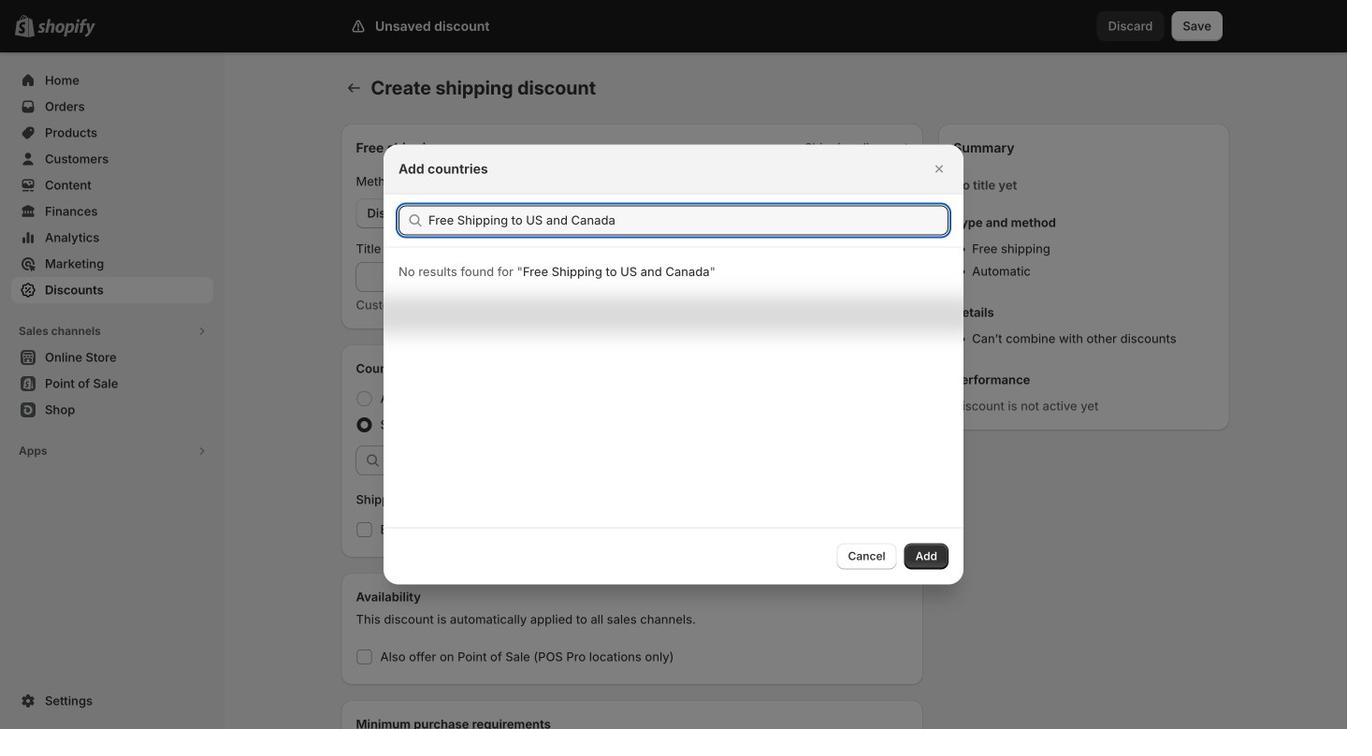 Task type: vqa. For each thing, say whether or not it's contained in the screenshot.
the search countries 'text box'
yes



Task type: locate. For each thing, give the bounding box(es) containing it.
Search countries text field
[[429, 205, 949, 235]]

dialog
[[0, 145, 1348, 585]]

shopify image
[[37, 18, 95, 37]]



